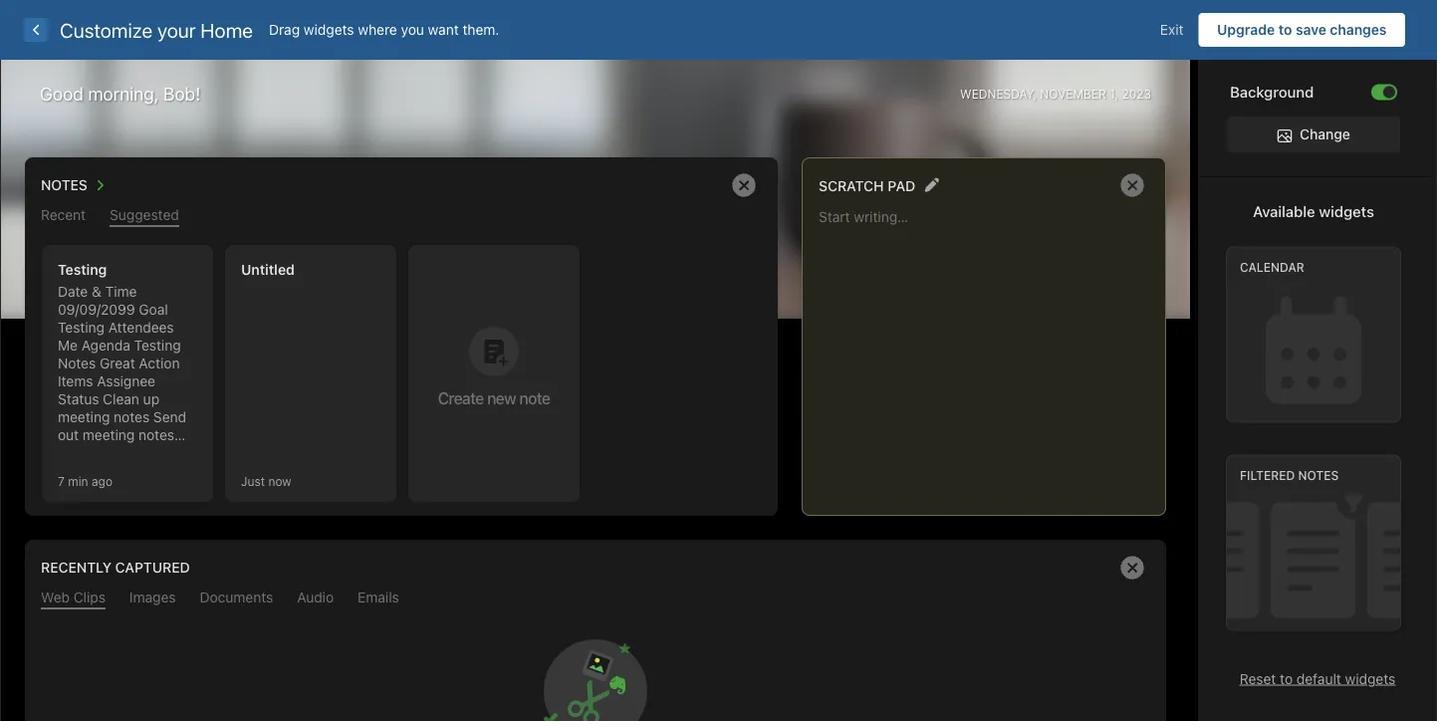 Task type: vqa. For each thing, say whether or not it's contained in the screenshot.
Scratch Pad
yes



Task type: describe. For each thing, give the bounding box(es) containing it.
available widgets
[[1253, 202, 1374, 220]]

reset to default widgets
[[1240, 670, 1396, 687]]

background image
[[1383, 86, 1395, 98]]

morning,
[[88, 83, 159, 105]]

wednesday, november 1, 2023
[[960, 87, 1151, 101]]

default
[[1297, 670, 1341, 687]]

upgrade
[[1217, 21, 1275, 38]]

pad
[[888, 178, 916, 194]]

2 vertical spatial widgets
[[1345, 670, 1396, 687]]

home
[[201, 18, 253, 41]]

drag
[[269, 21, 300, 38]]

drag widgets where you want them.
[[269, 21, 499, 38]]

change button
[[1227, 117, 1400, 153]]

filtered notes
[[1240, 468, 1339, 482]]

filtered
[[1240, 468, 1295, 482]]

scratch pad
[[819, 178, 916, 194]]

want
[[428, 21, 459, 38]]

where
[[358, 21, 397, 38]]

to for upgrade
[[1279, 21, 1292, 38]]

calendar
[[1240, 260, 1305, 274]]

reset
[[1240, 670, 1276, 687]]

customize your home
[[60, 18, 253, 41]]

your
[[157, 18, 196, 41]]

exit button
[[1145, 13, 1199, 47]]

widgets for drag
[[304, 21, 354, 38]]

to for reset
[[1280, 670, 1293, 687]]



Task type: locate. For each thing, give the bounding box(es) containing it.
available
[[1253, 202, 1315, 220]]

to right reset
[[1280, 670, 1293, 687]]

good morning, bob!
[[40, 83, 200, 105]]

0 vertical spatial widgets
[[304, 21, 354, 38]]

wednesday,
[[960, 87, 1037, 101]]

upgrade to save changes
[[1217, 21, 1387, 38]]

widgets right available
[[1319, 202, 1374, 220]]

notes
[[1298, 468, 1339, 482]]

edit widget title image
[[925, 177, 939, 192]]

exit
[[1160, 21, 1184, 38]]

widgets for available
[[1319, 202, 1374, 220]]

customize
[[60, 18, 152, 41]]

november
[[1040, 87, 1106, 101]]

2023
[[1122, 87, 1151, 101]]

changes
[[1330, 21, 1387, 38]]

1 vertical spatial widgets
[[1319, 202, 1374, 220]]

scratch pad button
[[819, 172, 916, 198]]

bob!
[[163, 83, 200, 105]]

1 vertical spatial to
[[1280, 670, 1293, 687]]

to
[[1279, 21, 1292, 38], [1280, 670, 1293, 687]]

widgets
[[304, 21, 354, 38], [1319, 202, 1374, 220], [1345, 670, 1396, 687]]

save
[[1296, 21, 1327, 38]]

scratch
[[819, 178, 884, 194]]

widgets right default
[[1345, 670, 1396, 687]]

1,
[[1110, 87, 1119, 101]]

reset to default widgets button
[[1240, 670, 1396, 687]]

upgrade to save changes button
[[1199, 13, 1405, 47]]

change
[[1300, 126, 1351, 142]]

to inside button
[[1279, 21, 1292, 38]]

0 vertical spatial to
[[1279, 21, 1292, 38]]

you
[[401, 21, 424, 38]]

them.
[[463, 21, 499, 38]]

widgets right drag
[[304, 21, 354, 38]]

remove image
[[724, 165, 764, 205], [1113, 165, 1152, 205], [1113, 548, 1152, 588]]

good
[[40, 83, 83, 105]]

background
[[1230, 83, 1314, 101]]

to left save
[[1279, 21, 1292, 38]]



